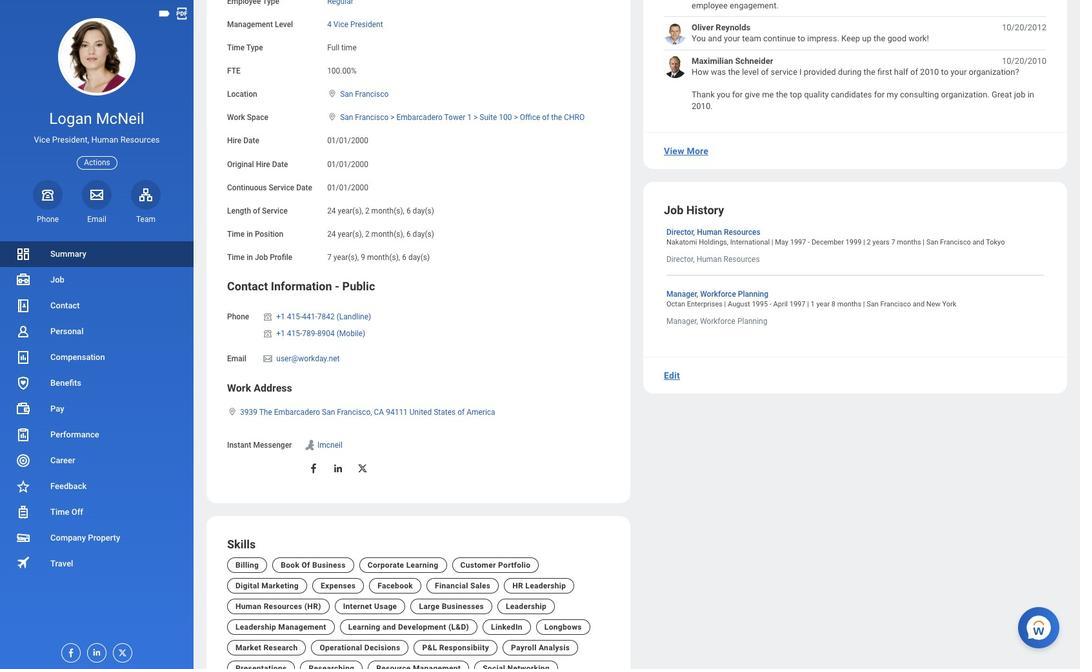 Task type: describe. For each thing, give the bounding box(es) containing it.
my
[[887, 90, 899, 100]]

day(s) for length of service
[[413, 206, 435, 215]]

states
[[434, 408, 456, 417]]

6 for length of service
[[407, 206, 411, 215]]

large
[[419, 603, 440, 612]]

0 vertical spatial hire
[[227, 137, 242, 146]]

time off image
[[15, 505, 31, 520]]

compensation link
[[0, 345, 194, 371]]

the
[[259, 408, 272, 417]]

441-
[[302, 312, 318, 322]]

full
[[327, 43, 340, 52]]

contact image
[[15, 298, 31, 314]]

| right 1999
[[864, 238, 866, 247]]

of right length
[[253, 206, 260, 215]]

items selected list
[[262, 310, 392, 342]]

415- for 441-
[[287, 312, 302, 322]]

email inside contact information - public group
[[227, 355, 247, 364]]

company property image
[[15, 531, 31, 546]]

hr
[[513, 582, 524, 591]]

skills
[[227, 538, 256, 552]]

travel
[[50, 559, 73, 569]]

1 manager, from the top
[[667, 290, 699, 299]]

the right up
[[874, 34, 886, 43]]

and left tokyo
[[973, 238, 985, 247]]

compensation
[[50, 353, 105, 362]]

6 for time in position
[[407, 230, 411, 239]]

logan mcneil
[[49, 110, 144, 128]]

company
[[50, 533, 86, 543]]

1 vertical spatial planning
[[738, 317, 768, 326]]

organization?
[[970, 67, 1020, 77]]

day(s) for time in position
[[413, 230, 435, 239]]

customer
[[461, 561, 496, 570]]

0 horizontal spatial 1
[[468, 113, 472, 122]]

the left chro
[[552, 113, 563, 122]]

performance image
[[15, 427, 31, 443]]

market research button
[[227, 641, 306, 656]]

manager, workforce planning link
[[667, 287, 769, 299]]

marketing
[[262, 582, 299, 591]]

company property
[[50, 533, 120, 543]]

continuous service date
[[227, 183, 312, 192]]

contact for contact information - public
[[227, 280, 268, 293]]

social media x image
[[357, 463, 369, 475]]

resources inside director, human resources link
[[724, 228, 761, 237]]

of right office
[[543, 113, 550, 122]]

san right 8
[[867, 300, 879, 308]]

phone image
[[262, 329, 274, 339]]

month(s), for length of service
[[372, 206, 405, 215]]

may
[[776, 238, 789, 247]]

vice inside navigation pane region
[[34, 135, 50, 145]]

10/20/2012
[[1003, 23, 1047, 32]]

1 manager, workforce planning from the top
[[667, 290, 769, 299]]

0 vertical spatial 1997
[[791, 238, 807, 247]]

hire date element
[[327, 129, 369, 146]]

first
[[878, 67, 893, 77]]

new
[[927, 300, 941, 308]]

| left may
[[772, 238, 774, 247]]

was
[[711, 67, 727, 77]]

3 > from the left
[[514, 113, 518, 122]]

2 for from the left
[[875, 90, 885, 100]]

francisco left "new"
[[881, 300, 912, 308]]

leadership inside "button"
[[526, 582, 567, 591]]

career image
[[15, 453, 31, 469]]

time in job profile
[[227, 253, 293, 262]]

1 director, human resources from the top
[[667, 228, 761, 237]]

0 vertical spatial workforce
[[701, 290, 737, 299]]

resources inside human resources (hr) button
[[264, 603, 303, 612]]

portfolio
[[499, 561, 531, 570]]

suite
[[480, 113, 497, 122]]

service
[[771, 67, 798, 77]]

2 manager, from the top
[[667, 317, 699, 326]]

user@workday.net
[[277, 355, 340, 364]]

profile
[[270, 253, 293, 262]]

| down 'manager, workforce planning' link
[[725, 300, 727, 308]]

property
[[88, 533, 120, 543]]

job for job
[[50, 275, 65, 285]]

and inside button
[[383, 623, 396, 632]]

travel image
[[15, 556, 31, 571]]

fte element
[[327, 59, 357, 76]]

san inside 3939 the embarcadero san francisco, ca 94111 united states of america link
[[322, 408, 335, 417]]

| right 8
[[864, 300, 866, 308]]

| right years
[[924, 238, 925, 247]]

office
[[520, 113, 541, 122]]

to inside how was the level of service i provided during the first half of 2010 to your organization? thank you for give me the top quality candidates for my consulting organization. great job in 2010.
[[942, 67, 949, 77]]

1 > from the left
[[391, 113, 395, 122]]

of inside contact information - public group
[[458, 408, 465, 417]]

more
[[687, 146, 709, 156]]

| left the year
[[808, 300, 810, 308]]

your inside how was the level of service i provided during the first half of 2010 to your organization? thank you for give me the top quality candidates for my consulting organization. great job in 2010.
[[951, 67, 968, 77]]

hr leadership
[[513, 582, 567, 591]]

phone inside popup button
[[37, 215, 59, 224]]

location image for location
[[327, 89, 338, 98]]

learning and development (l&d)
[[348, 623, 470, 632]]

vice president, human resources
[[34, 135, 160, 145]]

2 > from the left
[[474, 113, 478, 122]]

continuous
[[227, 183, 267, 192]]

24 year(s), 2 month(s), 6 day(s) for service
[[327, 206, 435, 215]]

view printable version (pdf) image
[[175, 6, 189, 21]]

performance link
[[0, 422, 194, 448]]

up
[[863, 34, 872, 43]]

month(s), for time in job profile
[[367, 253, 400, 262]]

team logan mcneil element
[[131, 214, 161, 225]]

phone image inside items selected list
[[262, 312, 274, 322]]

pay image
[[15, 402, 31, 417]]

tower
[[445, 113, 466, 122]]

415- for 789-
[[287, 329, 302, 338]]

give
[[745, 90, 761, 100]]

p&l
[[423, 644, 437, 653]]

7 inside time in job profile element
[[327, 253, 332, 262]]

01/01/2000 for continuous service date
[[327, 183, 369, 192]]

san right years
[[927, 238, 939, 247]]

nakatomi holdings, international   |   may 1997 - december 1999 | 2 years 7 months | san francisco and tokyo
[[667, 238, 1006, 247]]

time for time in job profile
[[227, 253, 245, 262]]

usage
[[374, 603, 397, 612]]

+1 415-441-7842 (landline)
[[277, 312, 371, 322]]

contact for contact
[[50, 301, 80, 311]]

ca
[[374, 408, 384, 417]]

of right half
[[911, 67, 919, 77]]

san francisco > embarcadero tower 1 > suite 100 > office of the chro
[[340, 113, 585, 122]]

francisco down "100.00%"
[[355, 90, 389, 99]]

view more button
[[659, 138, 714, 164]]

job
[[1015, 90, 1026, 100]]

1 vertical spatial 1
[[811, 300, 815, 308]]

human inside director, human resources link
[[698, 228, 723, 237]]

book of business
[[281, 561, 346, 570]]

human inside navigation pane region
[[91, 135, 118, 145]]

1 horizontal spatial mail image
[[262, 354, 274, 364]]

original hire date
[[227, 160, 288, 169]]

2 director, from the top
[[667, 255, 695, 264]]

of right level
[[762, 67, 769, 77]]

0 vertical spatial 7
[[892, 238, 896, 247]]

7842
[[318, 312, 335, 322]]

1 horizontal spatial learning
[[407, 561, 439, 570]]

1 horizontal spatial embarcadero
[[397, 113, 443, 122]]

mail image inside 'popup button'
[[89, 187, 105, 203]]

+1 415-789-8904 (mobile) link
[[277, 327, 366, 338]]

compensation image
[[15, 350, 31, 365]]

feedback image
[[15, 479, 31, 495]]

24 for length of service
[[327, 206, 336, 215]]

location image for work space
[[327, 113, 338, 122]]

6 for time in job profile
[[402, 253, 407, 262]]

performance
[[50, 430, 99, 440]]

year(s), for time in job profile
[[334, 253, 359, 262]]

feedback link
[[0, 474, 194, 500]]

in for 7 year(s), 9 month(s), 6 day(s)
[[247, 253, 253, 262]]

4 vice president link
[[327, 17, 383, 29]]

expenses
[[321, 582, 356, 591]]

and left "new"
[[914, 300, 925, 308]]

- inside group
[[335, 280, 340, 293]]

corporate
[[368, 561, 404, 570]]

team
[[743, 34, 762, 43]]

01/01/2000 for hire date
[[327, 137, 369, 146]]

1 director, from the top
[[667, 228, 696, 237]]

francisco left tokyo
[[941, 238, 972, 247]]

customer portfolio
[[461, 561, 531, 570]]

leadership for leadership management
[[236, 623, 276, 632]]

1 vertical spatial 1997
[[790, 300, 806, 308]]

tag image
[[158, 6, 172, 21]]

original hire date element
[[327, 152, 369, 170]]

maximilian schneider link
[[692, 56, 774, 67]]

lmcneil link
[[318, 439, 343, 450]]

payroll analysis button
[[503, 641, 579, 656]]

work for work address
[[227, 382, 251, 395]]

tokyo
[[987, 238, 1006, 247]]

location
[[227, 90, 257, 99]]

operational decisions button
[[312, 641, 409, 656]]

the right me
[[777, 90, 788, 100]]

list containing oliver reynolds
[[664, 0, 1047, 112]]

how
[[692, 67, 709, 77]]

work space
[[227, 113, 269, 122]]

customer portfolio button
[[452, 558, 539, 574]]

phone button
[[33, 180, 63, 225]]

feedback
[[50, 482, 87, 491]]

94111
[[386, 408, 408, 417]]

2 for length of service
[[365, 206, 370, 215]]

linkedin image
[[88, 644, 102, 658]]

1 vertical spatial service
[[262, 206, 288, 215]]

america
[[467, 408, 496, 417]]

san inside 'san francisco > embarcadero tower 1 > suite 100 > office of the chro' link
[[340, 113, 353, 122]]

personal
[[50, 327, 84, 336]]

pay
[[50, 404, 64, 414]]

2 horizontal spatial -
[[809, 238, 810, 247]]

good
[[888, 34, 907, 43]]

history
[[687, 203, 725, 217]]

x image
[[114, 644, 128, 659]]

(hr)
[[305, 603, 321, 612]]

information
[[271, 280, 332, 293]]

book
[[281, 561, 300, 570]]

career
[[50, 456, 75, 466]]

time off
[[50, 508, 83, 517]]



Task type: locate. For each thing, give the bounding box(es) containing it.
vice left president,
[[34, 135, 50, 145]]

mail image
[[89, 187, 105, 203], [262, 354, 274, 364]]

summary link
[[0, 241, 194, 267]]

human
[[91, 135, 118, 145], [698, 228, 723, 237], [697, 255, 722, 264], [236, 603, 262, 612]]

candidates
[[832, 90, 873, 100]]

6 inside time in job profile element
[[402, 253, 407, 262]]

0 vertical spatial learning
[[407, 561, 439, 570]]

2 vertical spatial date
[[296, 183, 312, 192]]

hire up original
[[227, 137, 242, 146]]

the left 'first'
[[864, 67, 876, 77]]

large businesses button
[[411, 599, 493, 615]]

location image down "100.00%"
[[327, 89, 338, 98]]

day(s) inside length of service element
[[413, 206, 435, 215]]

1 24 from the top
[[327, 206, 336, 215]]

time down length
[[227, 230, 245, 239]]

2 vertical spatial year(s),
[[334, 253, 359, 262]]

date for hire
[[272, 160, 288, 169]]

day(s) up time in job profile element at the top left of the page
[[413, 230, 435, 239]]

resources down "mcneil"
[[121, 135, 160, 145]]

year(s), for length of service
[[338, 206, 364, 215]]

day(s) for time in job profile
[[409, 253, 430, 262]]

9
[[361, 253, 365, 262]]

continue
[[764, 34, 796, 43]]

summary image
[[15, 247, 31, 262]]

continuous service date element
[[327, 175, 369, 193]]

2 director, human resources from the top
[[667, 255, 760, 264]]

financial
[[435, 582, 469, 591]]

0 horizontal spatial contact
[[50, 301, 80, 311]]

0 vertical spatial 01/01/2000
[[327, 137, 369, 146]]

benefits
[[50, 378, 81, 388]]

0 vertical spatial 415-
[[287, 312, 302, 322]]

3939 the embarcadero san francisco, ca 94111 united states of america link
[[240, 406, 496, 417]]

2 inside time in position element
[[365, 230, 370, 239]]

1 horizontal spatial >
[[474, 113, 478, 122]]

0 vertical spatial manager,
[[667, 290, 699, 299]]

24 year(s), 2 month(s), 6 day(s) for position
[[327, 230, 435, 239]]

resources
[[121, 135, 160, 145], [724, 228, 761, 237], [724, 255, 760, 264], [264, 603, 303, 612]]

holdings,
[[699, 238, 729, 247]]

length of service element
[[327, 199, 435, 216]]

job for job history
[[664, 203, 684, 217]]

2 24 from the top
[[327, 230, 336, 239]]

leadership
[[526, 582, 567, 591], [506, 603, 547, 612], [236, 623, 276, 632]]

0 vertical spatial to
[[798, 34, 806, 43]]

1 vertical spatial 415-
[[287, 329, 302, 338]]

1 vertical spatial management
[[279, 623, 327, 632]]

facebook image
[[308, 463, 320, 475]]

workforce up enterprises
[[701, 290, 737, 299]]

schneider
[[736, 56, 774, 66]]

job inside job link
[[50, 275, 65, 285]]

0 vertical spatial your
[[724, 34, 741, 43]]

location image for work address
[[227, 408, 238, 417]]

email inside 'popup button'
[[87, 215, 106, 224]]

0 vertical spatial work
[[227, 113, 245, 122]]

and down usage
[[383, 623, 396, 632]]

100
[[499, 113, 512, 122]]

san left francisco, at the left of the page
[[322, 408, 335, 417]]

4 vice president
[[327, 20, 383, 29]]

24 inside length of service element
[[327, 206, 336, 215]]

0 horizontal spatial mail image
[[89, 187, 105, 203]]

months
[[898, 238, 922, 247], [838, 300, 862, 308]]

1 vertical spatial mail image
[[262, 354, 274, 364]]

resources up leadership management
[[264, 603, 303, 612]]

24 year(s), 2 month(s), 6 day(s) up time in job profile element at the top left of the page
[[327, 230, 435, 239]]

2 up time in position element
[[365, 206, 370, 215]]

i
[[800, 67, 802, 77]]

0 vertical spatial vice
[[334, 20, 349, 29]]

phone logan mcneil element
[[33, 214, 63, 225]]

view team image
[[138, 187, 154, 203]]

time in position element
[[327, 222, 435, 239]]

0 horizontal spatial for
[[733, 90, 743, 100]]

phone
[[37, 215, 59, 224], [227, 312, 249, 322]]

time
[[227, 43, 245, 52], [227, 230, 245, 239], [227, 253, 245, 262], [50, 508, 69, 517]]

time for time type
[[227, 43, 245, 52]]

24 up time in job profile element at the top left of the page
[[327, 230, 336, 239]]

hire date
[[227, 137, 260, 146]]

1 vertical spatial learning
[[348, 623, 381, 632]]

leadership for leadership
[[506, 603, 547, 612]]

to right 2010
[[942, 67, 949, 77]]

san inside san francisco link
[[340, 90, 353, 99]]

date down work space
[[244, 137, 260, 146]]

0 horizontal spatial -
[[335, 280, 340, 293]]

6 inside time in position element
[[407, 230, 411, 239]]

director, human resources up holdings,
[[667, 228, 761, 237]]

1 for from the left
[[733, 90, 743, 100]]

2010
[[921, 67, 940, 77]]

0 horizontal spatial date
[[244, 137, 260, 146]]

0 horizontal spatial your
[[724, 34, 741, 43]]

0 horizontal spatial vice
[[34, 135, 50, 145]]

1 vertical spatial 7
[[327, 253, 332, 262]]

august
[[728, 300, 751, 308]]

2 vertical spatial in
[[247, 253, 253, 262]]

1 vertical spatial to
[[942, 67, 949, 77]]

1 01/01/2000 from the top
[[327, 137, 369, 146]]

resources up the international
[[724, 228, 761, 237]]

0 horizontal spatial 7
[[327, 253, 332, 262]]

1 vertical spatial manager,
[[667, 317, 699, 326]]

human down holdings,
[[697, 255, 722, 264]]

resources down the international
[[724, 255, 760, 264]]

director,
[[667, 228, 696, 237], [667, 255, 695, 264]]

financial sales
[[435, 582, 491, 591]]

facebook image
[[62, 644, 76, 659]]

job image
[[15, 272, 31, 288]]

half
[[895, 67, 909, 77]]

0 vertical spatial +1
[[277, 312, 285, 322]]

email up "work address"
[[227, 355, 247, 364]]

0 horizontal spatial hire
[[227, 137, 242, 146]]

1 work from the top
[[227, 113, 245, 122]]

0 vertical spatial manager, workforce planning
[[667, 290, 769, 299]]

01/01/2000 up original hire date element
[[327, 137, 369, 146]]

phone image
[[39, 187, 57, 203], [262, 312, 274, 322]]

planning down 1995
[[738, 317, 768, 326]]

2 vertical spatial day(s)
[[409, 253, 430, 262]]

personal image
[[15, 324, 31, 340]]

hr leadership button
[[504, 579, 575, 594]]

mail image up email logan mcneil element
[[89, 187, 105, 203]]

1 vertical spatial email
[[227, 355, 247, 364]]

actions button
[[77, 156, 117, 170]]

6 inside length of service element
[[407, 206, 411, 215]]

3 01/01/2000 from the top
[[327, 183, 369, 192]]

consulting
[[901, 90, 940, 100]]

oliver reynolds
[[692, 23, 751, 32]]

1 horizontal spatial your
[[951, 67, 968, 77]]

1 vertical spatial phone
[[227, 312, 249, 322]]

in inside how was the level of service i provided during the first half of 2010 to your organization? thank you for give me the top quality candidates for my consulting organization. great job in 2010.
[[1028, 90, 1035, 100]]

1 vertical spatial in
[[247, 230, 253, 239]]

location image up hire date element
[[327, 113, 338, 122]]

0 horizontal spatial job
[[50, 275, 65, 285]]

24 down continuous service date element
[[327, 206, 336, 215]]

manager, workforce planning up enterprises
[[667, 290, 769, 299]]

0 vertical spatial director,
[[667, 228, 696, 237]]

phone image up phone icon
[[262, 312, 274, 322]]

0 vertical spatial -
[[809, 238, 810, 247]]

1 415- from the top
[[287, 312, 302, 322]]

impress.
[[808, 34, 840, 43]]

month(s), for time in position
[[372, 230, 405, 239]]

24 year(s), 2 month(s), 6 day(s) up time in position element
[[327, 206, 435, 215]]

space
[[247, 113, 269, 122]]

1 vertical spatial day(s)
[[413, 230, 435, 239]]

date up continuous service date
[[272, 160, 288, 169]]

415- up 789-
[[287, 312, 302, 322]]

+1 415-789-8904 (mobile)
[[277, 329, 366, 338]]

1 vertical spatial director,
[[667, 255, 695, 264]]

time off link
[[0, 500, 194, 526]]

development
[[398, 623, 447, 632]]

management inside button
[[279, 623, 327, 632]]

director, down nakatomi
[[667, 255, 695, 264]]

service down continuous service date
[[262, 206, 288, 215]]

time for time in position
[[227, 230, 245, 239]]

job left profile
[[255, 253, 268, 262]]

oliver reynolds link
[[692, 22, 751, 33]]

decisions
[[365, 644, 401, 653]]

director, human resources link
[[667, 225, 761, 237]]

month(s), inside length of service element
[[372, 206, 405, 215]]

phone inside contact information - public group
[[227, 312, 249, 322]]

contact link
[[0, 293, 194, 319]]

contact information - public group
[[227, 279, 610, 483]]

+1 for +1 415-789-8904 (mobile)
[[277, 329, 285, 338]]

user@workday.net link
[[277, 352, 340, 364]]

work inside contact information - public group
[[227, 382, 251, 395]]

2 415- from the top
[[287, 329, 302, 338]]

0 vertical spatial email
[[87, 215, 106, 224]]

navigation pane region
[[0, 0, 194, 670]]

0 vertical spatial phone
[[37, 215, 59, 224]]

1 vertical spatial 6
[[407, 230, 411, 239]]

contact inside contact link
[[50, 301, 80, 311]]

24 for time in position
[[327, 230, 336, 239]]

you
[[717, 90, 731, 100]]

the
[[874, 34, 886, 43], [729, 67, 740, 77], [864, 67, 876, 77], [777, 90, 788, 100], [552, 113, 563, 122]]

phone up summary in the left of the page
[[37, 215, 59, 224]]

0 vertical spatial planning
[[739, 290, 769, 299]]

1 vertical spatial hire
[[256, 160, 270, 169]]

phone image inside popup button
[[39, 187, 57, 203]]

2 +1 from the top
[[277, 329, 285, 338]]

1 vertical spatial 01/01/2000
[[327, 160, 369, 169]]

san francisco link
[[340, 87, 389, 99]]

1 vertical spatial job
[[255, 253, 268, 262]]

human down logan mcneil at the top left of page
[[91, 135, 118, 145]]

1 vertical spatial work
[[227, 382, 251, 395]]

> left suite
[[474, 113, 478, 122]]

work up 3939
[[227, 382, 251, 395]]

benefits image
[[15, 376, 31, 391]]

in for 24 year(s), 2 month(s), 6 day(s)
[[247, 230, 253, 239]]

human up holdings,
[[698, 228, 723, 237]]

789-
[[302, 329, 318, 338]]

time for time off
[[50, 508, 69, 517]]

2 vertical spatial location image
[[227, 408, 238, 417]]

month(s), inside time in position element
[[372, 230, 405, 239]]

level
[[743, 67, 759, 77]]

manager, workforce planning down enterprises
[[667, 317, 768, 326]]

month(s), up time in position element
[[372, 206, 405, 215]]

1 horizontal spatial hire
[[256, 160, 270, 169]]

time left type
[[227, 43, 245, 52]]

facebook button
[[370, 579, 422, 594]]

edit
[[664, 371, 681, 381]]

6 down time in position element
[[402, 253, 407, 262]]

2 vertical spatial leadership
[[236, 623, 276, 632]]

1 horizontal spatial vice
[[334, 20, 349, 29]]

email logan mcneil element
[[82, 214, 112, 225]]

human inside human resources (hr) button
[[236, 603, 262, 612]]

0 vertical spatial months
[[898, 238, 922, 247]]

3939
[[240, 408, 258, 417]]

sales
[[471, 582, 491, 591]]

1 horizontal spatial phone
[[227, 312, 249, 322]]

hire right original
[[256, 160, 270, 169]]

public
[[343, 280, 375, 293]]

1 vertical spatial -
[[335, 280, 340, 293]]

0 vertical spatial embarcadero
[[397, 113, 443, 122]]

year(s), left 9 at the left top of the page
[[334, 253, 359, 262]]

> right 100
[[514, 113, 518, 122]]

2 left years
[[867, 238, 871, 247]]

0 vertical spatial leadership
[[526, 582, 567, 591]]

francisco down san francisco
[[355, 113, 389, 122]]

2 horizontal spatial date
[[296, 183, 312, 192]]

work for work space
[[227, 113, 245, 122]]

0 horizontal spatial learning
[[348, 623, 381, 632]]

0 horizontal spatial embarcadero
[[274, 408, 320, 417]]

aim image
[[304, 439, 317, 452]]

1 vertical spatial year(s),
[[338, 230, 364, 239]]

email up summary link
[[87, 215, 106, 224]]

manager,
[[667, 290, 699, 299], [667, 317, 699, 326]]

workforce
[[701, 290, 737, 299], [701, 317, 736, 326]]

contact information - public
[[227, 280, 375, 293]]

business
[[313, 561, 346, 570]]

1997 right april
[[790, 300, 806, 308]]

day(s) inside time in position element
[[413, 230, 435, 239]]

job down summary in the left of the page
[[50, 275, 65, 285]]

year(s), inside length of service element
[[338, 206, 364, 215]]

2 01/01/2000 from the top
[[327, 160, 369, 169]]

list containing summary
[[0, 241, 194, 577]]

leadership management button
[[227, 620, 335, 636]]

0 vertical spatial day(s)
[[413, 206, 435, 215]]

1 horizontal spatial phone image
[[262, 312, 274, 322]]

oliver
[[692, 23, 714, 32]]

1 vertical spatial embarcadero
[[274, 408, 320, 417]]

01/01/2000 for original hire date
[[327, 160, 369, 169]]

san down "100.00%"
[[340, 90, 353, 99]]

month(s), inside time in job profile element
[[367, 253, 400, 262]]

location image
[[327, 89, 338, 98], [327, 113, 338, 122], [227, 408, 238, 417]]

1 vertical spatial months
[[838, 300, 862, 308]]

employee's photo (oliver reynolds) image
[[664, 22, 687, 45]]

day(s) up time in position element
[[413, 206, 435, 215]]

0 horizontal spatial months
[[838, 300, 862, 308]]

embarcadero inside contact information - public group
[[274, 408, 320, 417]]

7 left 9 at the left top of the page
[[327, 253, 332, 262]]

day(s) inside time in job profile element
[[409, 253, 430, 262]]

1 vertical spatial list
[[0, 241, 194, 577]]

0 horizontal spatial phone
[[37, 215, 59, 224]]

san francisco > embarcadero tower 1 > suite 100 > office of the chro link
[[340, 111, 585, 122]]

1 horizontal spatial job
[[255, 253, 268, 262]]

contact inside contact information - public group
[[227, 280, 268, 293]]

planning up 1995
[[739, 290, 769, 299]]

phone down time in job profile
[[227, 312, 249, 322]]

date left continuous service date element
[[296, 183, 312, 192]]

1 vertical spatial leadership
[[506, 603, 547, 612]]

0 vertical spatial contact
[[227, 280, 268, 293]]

pay link
[[0, 396, 194, 422]]

service down original hire date
[[269, 183, 295, 192]]

linkedin image
[[333, 463, 344, 475]]

and down oliver reynolds link at the right
[[708, 34, 722, 43]]

view more
[[664, 146, 709, 156]]

research
[[264, 644, 298, 653]]

for left my
[[875, 90, 885, 100]]

of right states
[[458, 408, 465, 417]]

- left april
[[770, 300, 772, 308]]

415- down 441-
[[287, 329, 302, 338]]

address
[[254, 382, 292, 395]]

2 inside length of service element
[[365, 206, 370, 215]]

summary
[[50, 249, 86, 259]]

workforce down enterprises
[[701, 317, 736, 326]]

0 horizontal spatial to
[[798, 34, 806, 43]]

1 horizontal spatial management
[[279, 623, 327, 632]]

time inside navigation pane region
[[50, 508, 69, 517]]

(mobile)
[[337, 329, 366, 338]]

operational decisions
[[320, 644, 401, 653]]

in down time in position
[[247, 253, 253, 262]]

1 horizontal spatial 7
[[892, 238, 896, 247]]

2 24 year(s), 2 month(s), 6 day(s) from the top
[[327, 230, 435, 239]]

+1 right phone icon
[[277, 329, 285, 338]]

leadership up market in the left bottom of the page
[[236, 623, 276, 632]]

billing button
[[227, 558, 267, 574]]

> left tower
[[391, 113, 395, 122]]

1 horizontal spatial contact
[[227, 280, 268, 293]]

employee's photo (maximilian schneider) image
[[664, 56, 687, 78]]

corporate learning button
[[360, 558, 447, 574]]

date for service
[[296, 183, 312, 192]]

type
[[247, 43, 263, 52]]

day(s) down time in position element
[[409, 253, 430, 262]]

1 24 year(s), 2 month(s), 6 day(s) from the top
[[327, 206, 435, 215]]

leadership button
[[498, 599, 555, 615]]

0 vertical spatial service
[[269, 183, 295, 192]]

1 vertical spatial month(s),
[[372, 230, 405, 239]]

01/01/2000 down original hire date element
[[327, 183, 369, 192]]

1 left the year
[[811, 300, 815, 308]]

0 vertical spatial date
[[244, 137, 260, 146]]

the down maximilian schneider link at the right top
[[729, 67, 740, 77]]

list
[[664, 0, 1047, 112], [0, 241, 194, 577]]

director, up nakatomi
[[667, 228, 696, 237]]

7 right years
[[892, 238, 896, 247]]

time in job profile element
[[327, 245, 430, 263]]

0 horizontal spatial management
[[227, 20, 273, 29]]

months right 8
[[838, 300, 862, 308]]

1 horizontal spatial email
[[227, 355, 247, 364]]

0 vertical spatial director, human resources
[[667, 228, 761, 237]]

and inside list
[[708, 34, 722, 43]]

+1 for +1 415-441-7842 (landline)
[[277, 312, 285, 322]]

team
[[136, 215, 156, 224]]

year(s), inside time in job profile element
[[334, 253, 359, 262]]

1 vertical spatial +1
[[277, 329, 285, 338]]

resources inside navigation pane region
[[121, 135, 160, 145]]

2 manager, workforce planning from the top
[[667, 317, 768, 326]]

nakatomi
[[667, 238, 698, 247]]

month(s), right 9 at the left top of the page
[[367, 253, 400, 262]]

year(s), for time in position
[[338, 230, 364, 239]]

24 inside time in position element
[[327, 230, 336, 239]]

1 +1 from the top
[[277, 312, 285, 322]]

10/20/2010
[[1003, 56, 1047, 66]]

year(s), down continuous service date element
[[338, 206, 364, 215]]

01/01/2000 up continuous service date element
[[327, 160, 369, 169]]

francisco,
[[337, 408, 372, 417]]

0 vertical spatial mail image
[[89, 187, 105, 203]]

1 horizontal spatial to
[[942, 67, 949, 77]]

full time element
[[327, 41, 357, 52]]

location image left 3939
[[227, 408, 238, 417]]

0 vertical spatial 24
[[327, 206, 336, 215]]

in right job on the top right of page
[[1028, 90, 1035, 100]]

market
[[236, 644, 262, 653]]

1 horizontal spatial for
[[875, 90, 885, 100]]

francisco
[[355, 90, 389, 99], [355, 113, 389, 122], [941, 238, 972, 247], [881, 300, 912, 308]]

1997 right may
[[791, 238, 807, 247]]

contact down time in job profile
[[227, 280, 268, 293]]

embarcadero right the
[[274, 408, 320, 417]]

1 vertical spatial director, human resources
[[667, 255, 760, 264]]

contact up personal
[[50, 301, 80, 311]]

2 work from the top
[[227, 382, 251, 395]]

service
[[269, 183, 295, 192], [262, 206, 288, 215]]

december
[[812, 238, 845, 247]]

for
[[733, 90, 743, 100], [875, 90, 885, 100]]

0 vertical spatial location image
[[327, 89, 338, 98]]

san up hire date element
[[340, 113, 353, 122]]

your up organization.
[[951, 67, 968, 77]]

your down reynolds
[[724, 34, 741, 43]]

octan
[[667, 300, 686, 308]]

thank
[[692, 90, 715, 100]]

billing
[[236, 561, 259, 570]]

top
[[790, 90, 803, 100]]

year(s), inside time in position element
[[338, 230, 364, 239]]

2 vertical spatial -
[[770, 300, 772, 308]]

2 for time in position
[[365, 230, 370, 239]]

embarcadero left tower
[[397, 113, 443, 122]]

1 vertical spatial manager, workforce planning
[[667, 317, 768, 326]]

1 vertical spatial workforce
[[701, 317, 736, 326]]



Task type: vqa. For each thing, say whether or not it's contained in the screenshot.
1st > from the right
yes



